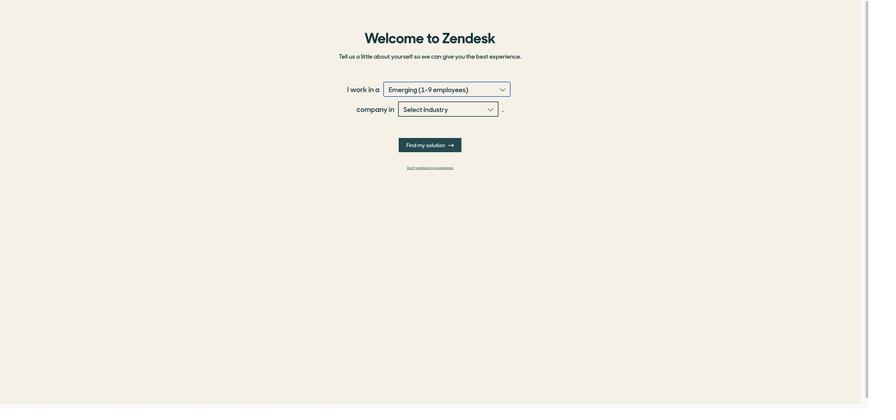 Task type: describe. For each thing, give the bounding box(es) containing it.
find     my solution
[[407, 141, 447, 149]]

find
[[407, 141, 417, 149]]

the
[[466, 52, 475, 60]]

0 vertical spatial in
[[369, 84, 374, 94]]

solution
[[427, 141, 446, 149]]

don't optimize my experience link
[[336, 166, 525, 170]]

1 vertical spatial my
[[431, 166, 435, 170]]

you
[[455, 52, 465, 60]]

company in
[[357, 104, 395, 114]]

don't optimize my experience
[[407, 166, 454, 170]]

1 vertical spatial in
[[389, 104, 395, 114]]

optimize
[[416, 166, 430, 170]]

1 vertical spatial a
[[376, 84, 380, 94]]

welcome to zendesk
[[365, 26, 496, 47]]

company
[[357, 104, 388, 114]]

experience.
[[490, 52, 522, 60]]

can
[[431, 52, 442, 60]]

little
[[361, 52, 373, 60]]

to
[[427, 26, 440, 47]]

.
[[503, 104, 504, 114]]

tell us a little about yourself so we can give you the best experience.
[[339, 52, 522, 60]]

give
[[443, 52, 454, 60]]

so
[[414, 52, 421, 60]]

experience
[[436, 166, 454, 170]]

i work in a
[[347, 84, 380, 94]]

zendesk
[[443, 26, 496, 47]]

about
[[374, 52, 390, 60]]



Task type: locate. For each thing, give the bounding box(es) containing it.
find     my solution button
[[399, 138, 462, 152]]

0 vertical spatial a
[[356, 52, 360, 60]]

work
[[351, 84, 367, 94]]

0 horizontal spatial in
[[369, 84, 374, 94]]

a right work
[[376, 84, 380, 94]]

my
[[418, 141, 425, 149], [431, 166, 435, 170]]

welcome
[[365, 26, 424, 47]]

a right us
[[356, 52, 360, 60]]

don't
[[407, 166, 416, 170]]

tell
[[339, 52, 348, 60]]

best
[[477, 52, 489, 60]]

in
[[369, 84, 374, 94], [389, 104, 395, 114]]

arrow right image
[[449, 143, 454, 148]]

i
[[347, 84, 349, 94]]

yourself
[[391, 52, 413, 60]]

my right the find
[[418, 141, 425, 149]]

0 horizontal spatial a
[[356, 52, 360, 60]]

a
[[356, 52, 360, 60], [376, 84, 380, 94]]

1 horizontal spatial a
[[376, 84, 380, 94]]

0 vertical spatial my
[[418, 141, 425, 149]]

1 horizontal spatial my
[[431, 166, 435, 170]]

us
[[349, 52, 355, 60]]

my inside button
[[418, 141, 425, 149]]

in right work
[[369, 84, 374, 94]]

0 horizontal spatial my
[[418, 141, 425, 149]]

we
[[422, 52, 430, 60]]

1 horizontal spatial in
[[389, 104, 395, 114]]

in right 'company'
[[389, 104, 395, 114]]

my right optimize
[[431, 166, 435, 170]]



Task type: vqa. For each thing, say whether or not it's contained in the screenshot.
right my
yes



